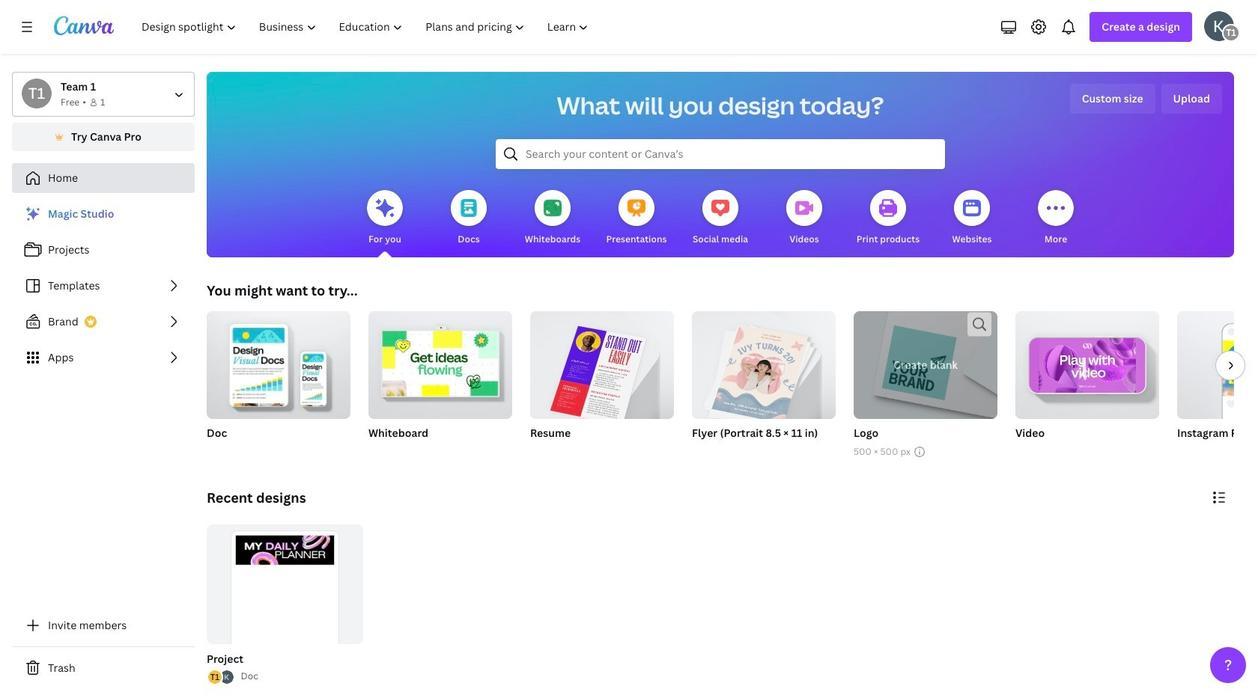 Task type: vqa. For each thing, say whether or not it's contained in the screenshot.
3rd pink rectangle "image" from the right
no



Task type: locate. For each thing, give the bounding box(es) containing it.
0 vertical spatial list
[[12, 199, 195, 373]]

1 vertical spatial team 1 image
[[22, 79, 52, 109]]

0 vertical spatial team 1 element
[[1222, 24, 1240, 42]]

team 1 image inside the switch to another team button
[[22, 79, 52, 109]]

list
[[12, 199, 195, 373], [207, 670, 235, 687]]

group
[[207, 306, 351, 460], [207, 306, 351, 419], [369, 306, 512, 460], [369, 306, 512, 419], [530, 306, 674, 460], [530, 306, 674, 426], [692, 306, 836, 460], [692, 306, 836, 424], [854, 312, 998, 460], [854, 312, 998, 419], [1016, 312, 1160, 460], [1016, 312, 1160, 419], [1178, 312, 1258, 460], [1178, 312, 1258, 419], [204, 525, 363, 687], [207, 525, 363, 684]]

1 horizontal spatial team 1 image
[[1222, 24, 1240, 42]]

0 horizontal spatial team 1 image
[[22, 79, 52, 109]]

Switch to another team button
[[12, 72, 195, 117]]

0 vertical spatial team 1 image
[[1222, 24, 1240, 42]]

1 vertical spatial team 1 element
[[22, 79, 52, 109]]

1 vertical spatial list
[[207, 670, 235, 687]]

team 1 element
[[1222, 24, 1240, 42], [22, 79, 52, 109]]

team 1 image
[[1222, 24, 1240, 42], [22, 79, 52, 109]]

team 1 image for team 1 element inside the the switch to another team button
[[22, 79, 52, 109]]

None search field
[[496, 139, 945, 169]]

0 horizontal spatial team 1 element
[[22, 79, 52, 109]]

team 1 image for team 1 element to the top
[[1222, 24, 1240, 42]]

kendall parks image
[[1205, 11, 1234, 41]]

1 horizontal spatial team 1 element
[[1222, 24, 1240, 42]]



Task type: describe. For each thing, give the bounding box(es) containing it.
1 horizontal spatial list
[[207, 670, 235, 687]]

Search search field
[[526, 140, 915, 169]]

top level navigation element
[[132, 12, 602, 42]]

0 horizontal spatial list
[[12, 199, 195, 373]]

team 1 element inside the switch to another team button
[[22, 79, 52, 109]]



